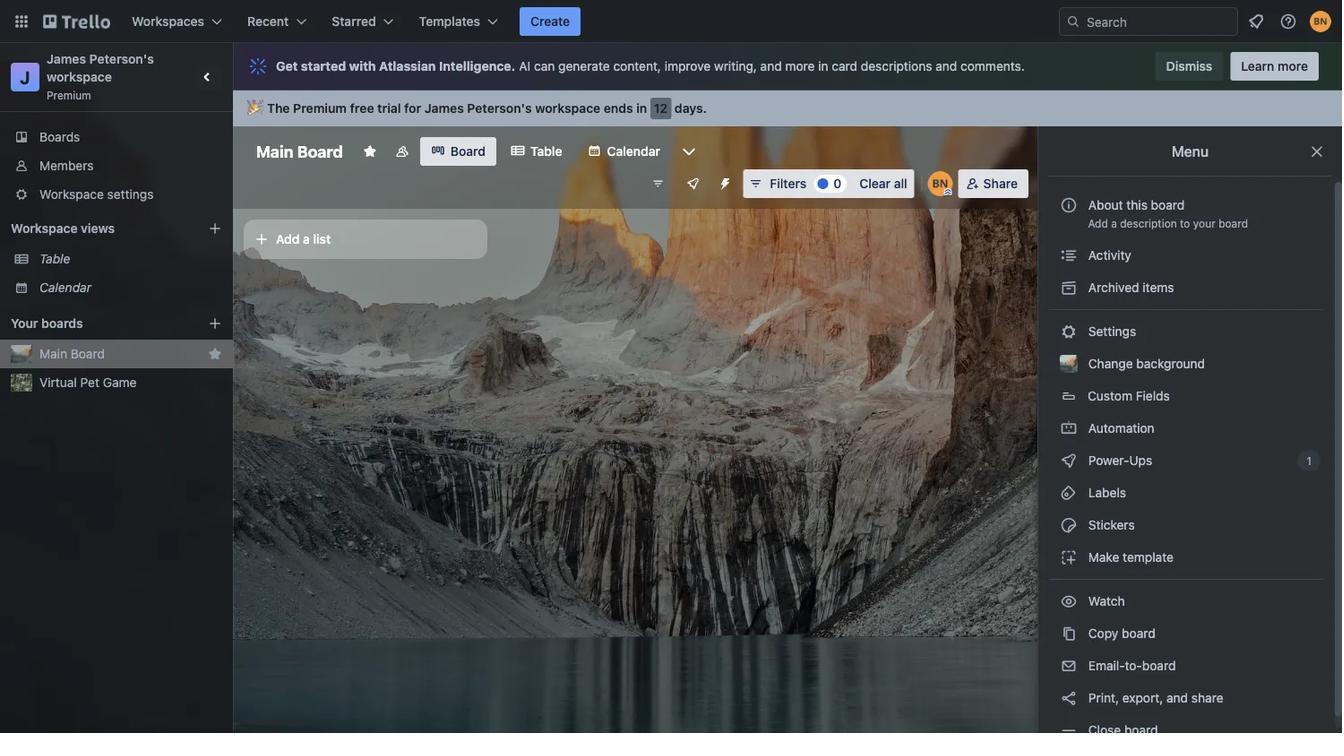 Task type: describe. For each thing, give the bounding box(es) containing it.
add inside button
[[276, 232, 300, 247]]

dismiss
[[1167, 59, 1213, 74]]

1 vertical spatial main
[[39, 346, 67, 361]]

virtual pet game link
[[39, 374, 222, 392]]

get started with atlassian intelligence.
[[276, 59, 516, 74]]

workspaces
[[132, 14, 204, 29]]

change background link
[[1050, 350, 1325, 378]]

custom fields button
[[1050, 382, 1325, 411]]

2 horizontal spatial board
[[451, 144, 486, 159]]

board inside text box
[[297, 142, 343, 161]]

the
[[267, 101, 290, 116]]

members link
[[0, 151, 233, 180]]

sm image for make template
[[1060, 549, 1078, 567]]

Search field
[[1081, 8, 1238, 35]]

print,
[[1089, 691, 1120, 705]]

main board inside board name text box
[[256, 142, 343, 161]]

days.
[[675, 101, 707, 116]]

ben nelson (bennelson96) image
[[1311, 11, 1332, 32]]

🎉 the premium free trial for james peterson's workspace ends in 12 days.
[[247, 101, 707, 116]]

in inside banner
[[637, 101, 648, 116]]

email-to-board link
[[1050, 652, 1325, 680]]

power ups image
[[686, 177, 700, 191]]

1 horizontal spatial and
[[936, 59, 958, 74]]

board inside copy board link
[[1122, 626, 1156, 641]]

j link
[[11, 63, 39, 91]]

james inside james peterson's workspace premium
[[47, 52, 86, 66]]

add a list
[[276, 232, 331, 247]]

settings
[[107, 187, 154, 202]]

sm image for print, export, and share
[[1060, 689, 1078, 707]]

your
[[1194, 217, 1216, 229]]

workspace settings link
[[0, 180, 233, 209]]

writing,
[[715, 59, 757, 74]]

ai
[[519, 59, 531, 74]]

this member is an admin of this board. image
[[945, 188, 953, 196]]

board right your at the top right
[[1219, 217, 1249, 229]]

labels link
[[1050, 479, 1325, 507]]

1 vertical spatial workspace
[[535, 101, 601, 116]]

virtual
[[39, 375, 77, 390]]

customize views image
[[680, 143, 698, 160]]

description
[[1121, 217, 1178, 229]]

free
[[350, 101, 374, 116]]

create a view image
[[208, 221, 222, 236]]

🎉
[[247, 101, 260, 116]]

activity
[[1086, 248, 1132, 263]]

1 horizontal spatial calendar link
[[577, 137, 671, 166]]

sm image for activity
[[1060, 247, 1078, 264]]

primary element
[[0, 0, 1343, 43]]

make template link
[[1050, 543, 1325, 572]]

ends
[[604, 101, 633, 116]]

ai can generate content, improve writing, and more in card descriptions and comments.
[[519, 59, 1025, 74]]

open information menu image
[[1280, 13, 1298, 30]]

custom fields
[[1088, 389, 1171, 403]]

print, export, and share
[[1086, 691, 1224, 705]]

1 horizontal spatial calendar
[[607, 144, 661, 159]]

improve
[[665, 59, 711, 74]]

0 horizontal spatial table
[[39, 251, 70, 266]]

intelligence.
[[439, 59, 516, 74]]

workspace navigation collapse icon image
[[195, 65, 221, 90]]

1 vertical spatial main board
[[39, 346, 105, 361]]

archived
[[1089, 280, 1140, 295]]

sm image for stickers
[[1060, 516, 1078, 534]]

boards
[[41, 316, 83, 331]]

about
[[1089, 198, 1124, 212]]

james peterson's workspace link
[[47, 52, 157, 84]]

1 horizontal spatial in
[[819, 59, 829, 74]]

watch link
[[1050, 587, 1325, 616]]

starred icon image
[[208, 347, 222, 361]]

0 horizontal spatial calendar
[[39, 280, 91, 295]]

get
[[276, 59, 298, 74]]

recent
[[247, 14, 289, 29]]

1 more from the left
[[786, 59, 815, 74]]

menu
[[1172, 143, 1209, 160]]

workspace for workspace settings
[[39, 187, 104, 202]]

clear
[[860, 176, 891, 191]]

saved filters icon image
[[652, 177, 665, 190]]

for
[[404, 101, 422, 116]]

stickers link
[[1050, 511, 1325, 540]]

share button
[[959, 169, 1029, 198]]

change
[[1089, 356, 1134, 371]]

Board name text field
[[247, 137, 352, 166]]

sm image for email-to-board
[[1060, 657, 1078, 675]]

archived items
[[1086, 280, 1175, 295]]

1 vertical spatial table link
[[39, 250, 222, 268]]

power-
[[1089, 453, 1130, 468]]

game
[[103, 375, 137, 390]]

main inside board name text box
[[256, 142, 294, 161]]

template
[[1123, 550, 1174, 565]]

6 sm image from the top
[[1060, 722, 1078, 733]]

sm image for power-ups
[[1060, 452, 1078, 470]]

j
[[20, 66, 30, 87]]

copy board
[[1086, 626, 1156, 641]]

email-to-board
[[1086, 658, 1176, 673]]

can
[[534, 59, 555, 74]]

james inside banner
[[425, 101, 464, 116]]

virtual pet game
[[39, 375, 137, 390]]

create
[[531, 14, 570, 29]]

automation
[[1086, 421, 1155, 436]]

members
[[39, 158, 94, 173]]

12
[[654, 101, 668, 116]]

share
[[984, 176, 1018, 191]]

0 horizontal spatial and
[[761, 59, 782, 74]]

export,
[[1123, 691, 1164, 705]]

peterson's inside james peterson's workspace premium
[[89, 52, 154, 66]]

dismiss button
[[1156, 52, 1224, 81]]

automation link
[[1050, 414, 1325, 443]]

learn
[[1242, 59, 1275, 74]]

0 vertical spatial table
[[531, 144, 562, 159]]

sm image for automation
[[1060, 420, 1078, 437]]



Task type: vqa. For each thing, say whether or not it's contained in the screenshot.
added this card to Done turtle
no



Task type: locate. For each thing, give the bounding box(es) containing it.
and left share
[[1167, 691, 1189, 705]]

fields
[[1136, 389, 1171, 403]]

1 sm image from the top
[[1060, 279, 1078, 297]]

0 horizontal spatial a
[[303, 232, 310, 247]]

1 vertical spatial peterson's
[[467, 101, 532, 116]]

comments.
[[961, 59, 1025, 74]]

copy board link
[[1050, 619, 1325, 648]]

main board down the
[[256, 142, 343, 161]]

premium
[[47, 89, 91, 101], [293, 101, 347, 116]]

share
[[1192, 691, 1224, 705]]

3 sm image from the top
[[1060, 452, 1078, 470]]

1 horizontal spatial table
[[531, 144, 562, 159]]

templates
[[419, 14, 480, 29]]

pet
[[80, 375, 99, 390]]

sm image inside 'activity' link
[[1060, 247, 1078, 264]]

table link down the 🎉 the premium free trial for james peterson's workspace ends in 12 days.
[[500, 137, 573, 166]]

ups
[[1130, 453, 1153, 468]]

0 vertical spatial main
[[256, 142, 294, 161]]

board up to-
[[1122, 626, 1156, 641]]

0 vertical spatial workspace
[[47, 69, 112, 84]]

board
[[297, 142, 343, 161], [451, 144, 486, 159], [71, 346, 105, 361]]

this
[[1127, 198, 1148, 212]]

1 horizontal spatial board
[[297, 142, 343, 161]]

3 sm image from the top
[[1060, 516, 1078, 534]]

board up virtual pet game
[[71, 346, 105, 361]]

board inside email-to-board link
[[1143, 658, 1176, 673]]

1 horizontal spatial more
[[1278, 59, 1309, 74]]

1 sm image from the top
[[1060, 247, 1078, 264]]

views
[[81, 221, 115, 236]]

james peterson's workspace premium
[[47, 52, 157, 101]]

content,
[[614, 59, 661, 74]]

with
[[349, 59, 376, 74]]

settings
[[1086, 324, 1137, 339]]

0 vertical spatial james
[[47, 52, 86, 66]]

0 horizontal spatial calendar link
[[39, 279, 222, 297]]

1 horizontal spatial james
[[425, 101, 464, 116]]

boards
[[39, 130, 80, 144]]

sm image left settings
[[1060, 323, 1078, 341]]

trial
[[378, 101, 401, 116]]

board
[[1152, 198, 1185, 212], [1219, 217, 1249, 229], [1122, 626, 1156, 641], [1143, 658, 1176, 673]]

a
[[1112, 217, 1118, 229], [303, 232, 310, 247]]

star or unstar board image
[[363, 144, 377, 159]]

sm image for watch
[[1060, 593, 1078, 610]]

1 horizontal spatial table link
[[500, 137, 573, 166]]

1 vertical spatial a
[[303, 232, 310, 247]]

create button
[[520, 7, 581, 36]]

workspace settings
[[39, 187, 154, 202]]

sm image for settings
[[1060, 323, 1078, 341]]

and
[[761, 59, 782, 74], [936, 59, 958, 74], [1167, 691, 1189, 705]]

starred
[[332, 14, 376, 29]]

5 sm image from the top
[[1060, 593, 1078, 610]]

calendar link up the your boards with 2 items element
[[39, 279, 222, 297]]

and right writing,
[[761, 59, 782, 74]]

settings link
[[1050, 317, 1325, 346]]

sm image for archived items
[[1060, 279, 1078, 297]]

4 sm image from the top
[[1060, 549, 1078, 567]]

0 horizontal spatial workspace
[[47, 69, 112, 84]]

sm image
[[1060, 279, 1078, 297], [1060, 323, 1078, 341], [1060, 516, 1078, 534], [1060, 549, 1078, 567], [1060, 593, 1078, 610], [1060, 625, 1078, 643], [1060, 689, 1078, 707]]

add
[[1089, 217, 1109, 229], [276, 232, 300, 247]]

main up virtual
[[39, 346, 67, 361]]

all
[[894, 176, 908, 191]]

workspace left views
[[11, 221, 78, 236]]

generate
[[559, 59, 610, 74]]

0 horizontal spatial add
[[276, 232, 300, 247]]

a left list
[[303, 232, 310, 247]]

add down about at the right top
[[1089, 217, 1109, 229]]

atlassian intelligence logo image
[[247, 56, 269, 77]]

more left card
[[786, 59, 815, 74]]

banner
[[233, 91, 1343, 126]]

atlassian
[[379, 59, 436, 74]]

0 horizontal spatial peterson's
[[89, 52, 154, 66]]

peterson's inside banner
[[467, 101, 532, 116]]

make template
[[1086, 550, 1174, 565]]

1 vertical spatial in
[[637, 101, 648, 116]]

1 horizontal spatial add
[[1089, 217, 1109, 229]]

premium down james peterson's workspace link in the left of the page
[[47, 89, 91, 101]]

add board image
[[208, 316, 222, 331]]

print, export, and share link
[[1050, 684, 1325, 713]]

board left star or unstar board image
[[297, 142, 343, 161]]

activity link
[[1050, 241, 1325, 270]]

a down about at the right top
[[1112, 217, 1118, 229]]

sm image inside watch link
[[1060, 593, 1078, 610]]

workspace inside james peterson's workspace premium
[[47, 69, 112, 84]]

in left 12 on the top left of page
[[637, 101, 648, 116]]

main board up virtual
[[39, 346, 105, 361]]

workspace for workspace views
[[11, 221, 78, 236]]

sm image left print,
[[1060, 689, 1078, 707]]

0 notifications image
[[1246, 11, 1268, 32]]

0 horizontal spatial main
[[39, 346, 67, 361]]

workspace inside workspace settings link
[[39, 187, 104, 202]]

0 vertical spatial calendar
[[607, 144, 661, 159]]

1 horizontal spatial a
[[1112, 217, 1118, 229]]

sm image left make
[[1060, 549, 1078, 567]]

calendar link down ends
[[577, 137, 671, 166]]

premium inside james peterson's workspace premium
[[47, 89, 91, 101]]

1 vertical spatial james
[[425, 101, 464, 116]]

0 vertical spatial a
[[1112, 217, 1118, 229]]

back to home image
[[43, 7, 110, 36]]

sm image inside make template link
[[1060, 549, 1078, 567]]

change background
[[1086, 356, 1206, 371]]

and left comments.
[[936, 59, 958, 74]]

5 sm image from the top
[[1060, 657, 1078, 675]]

7 sm image from the top
[[1060, 689, 1078, 707]]

sm image left copy
[[1060, 625, 1078, 643]]

premium inside banner
[[293, 101, 347, 116]]

main board
[[256, 142, 343, 161], [39, 346, 105, 361]]

clear all button
[[853, 169, 915, 198]]

main board link
[[39, 345, 201, 363]]

table down workspace views
[[39, 251, 70, 266]]

labels
[[1086, 485, 1127, 500]]

peterson's down intelligence.
[[467, 101, 532, 116]]

workspace right j link
[[47, 69, 112, 84]]

6 sm image from the top
[[1060, 625, 1078, 643]]

board link
[[420, 137, 497, 166]]

ben nelson (bennelson96) image
[[928, 171, 954, 196]]

board up to
[[1152, 198, 1185, 212]]

calendar
[[607, 144, 661, 159], [39, 280, 91, 295]]

sm image inside the archived items 'link'
[[1060, 279, 1078, 297]]

templates button
[[408, 7, 509, 36]]

sm image
[[1060, 247, 1078, 264], [1060, 420, 1078, 437], [1060, 452, 1078, 470], [1060, 484, 1078, 502], [1060, 657, 1078, 675], [1060, 722, 1078, 733]]

sm image for copy board
[[1060, 625, 1078, 643]]

0 horizontal spatial board
[[71, 346, 105, 361]]

sm image inside settings link
[[1060, 323, 1078, 341]]

premium right the
[[293, 101, 347, 116]]

boards link
[[0, 123, 233, 151]]

1 horizontal spatial premium
[[293, 101, 347, 116]]

0 vertical spatial main board
[[256, 142, 343, 161]]

workspaces button
[[121, 7, 233, 36]]

a inside about this board add a description to your board
[[1112, 217, 1118, 229]]

sm image left archived
[[1060, 279, 1078, 297]]

confetti image
[[247, 101, 260, 116]]

calendar up saved filters icon
[[607, 144, 661, 159]]

email-
[[1089, 658, 1125, 673]]

0 vertical spatial table link
[[500, 137, 573, 166]]

1 vertical spatial calendar
[[39, 280, 91, 295]]

0 horizontal spatial more
[[786, 59, 815, 74]]

recent button
[[237, 7, 318, 36]]

add a list button
[[244, 220, 488, 259]]

items
[[1143, 280, 1175, 295]]

sm image left stickers
[[1060, 516, 1078, 534]]

1 vertical spatial table
[[39, 251, 70, 266]]

sm image inside print, export, and share link
[[1060, 689, 1078, 707]]

4 sm image from the top
[[1060, 484, 1078, 502]]

peterson's down the 'back to home' image
[[89, 52, 154, 66]]

2 horizontal spatial and
[[1167, 691, 1189, 705]]

to
[[1181, 217, 1191, 229]]

more inside learn more link
[[1278, 59, 1309, 74]]

your boards
[[11, 316, 83, 331]]

1 vertical spatial calendar link
[[39, 279, 222, 297]]

sm image inside email-to-board link
[[1060, 657, 1078, 675]]

learn more link
[[1231, 52, 1320, 81]]

in left card
[[819, 59, 829, 74]]

sm image for labels
[[1060, 484, 1078, 502]]

descriptions
[[861, 59, 933, 74]]

1 vertical spatial add
[[276, 232, 300, 247]]

custom
[[1088, 389, 1133, 403]]

james
[[47, 52, 86, 66], [425, 101, 464, 116]]

1 horizontal spatial main
[[256, 142, 294, 161]]

2 more from the left
[[1278, 59, 1309, 74]]

list
[[313, 232, 331, 247]]

1
[[1307, 454, 1312, 467]]

workspace views
[[11, 221, 115, 236]]

1 horizontal spatial main board
[[256, 142, 343, 161]]

0 vertical spatial peterson's
[[89, 52, 154, 66]]

sm image inside copy board link
[[1060, 625, 1078, 643]]

0 vertical spatial in
[[819, 59, 829, 74]]

james down the 'back to home' image
[[47, 52, 86, 66]]

add left list
[[276, 232, 300, 247]]

2 sm image from the top
[[1060, 323, 1078, 341]]

table link down views
[[39, 250, 222, 268]]

learn more
[[1242, 59, 1309, 74]]

calendar up boards
[[39, 280, 91, 295]]

sm image inside stickers link
[[1060, 516, 1078, 534]]

board down the 🎉 the premium free trial for james peterson's workspace ends in 12 days.
[[451, 144, 486, 159]]

2 sm image from the top
[[1060, 420, 1078, 437]]

automation image
[[711, 169, 736, 195]]

1 horizontal spatial peterson's
[[467, 101, 532, 116]]

workspace down generate
[[535, 101, 601, 116]]

0 horizontal spatial in
[[637, 101, 648, 116]]

banner containing 🎉
[[233, 91, 1343, 126]]

main down the
[[256, 142, 294, 161]]

1 horizontal spatial workspace
[[535, 101, 601, 116]]

workspace visible image
[[395, 144, 409, 159]]

workspace
[[47, 69, 112, 84], [535, 101, 601, 116]]

0 vertical spatial add
[[1089, 217, 1109, 229]]

table down the 🎉 the premium free trial for james peterson's workspace ends in 12 days.
[[531, 144, 562, 159]]

a inside button
[[303, 232, 310, 247]]

filters
[[770, 176, 807, 191]]

james right the for
[[425, 101, 464, 116]]

your boards with 2 items element
[[11, 313, 181, 334]]

clear all
[[860, 176, 908, 191]]

sm image left "watch"
[[1060, 593, 1078, 610]]

started
[[301, 59, 346, 74]]

about this board add a description to your board
[[1089, 198, 1249, 229]]

more right learn
[[1278, 59, 1309, 74]]

peterson's
[[89, 52, 154, 66], [467, 101, 532, 116]]

workspace down members
[[39, 187, 104, 202]]

stickers
[[1086, 518, 1135, 532]]

sm image inside 'labels' "link"
[[1060, 484, 1078, 502]]

make
[[1089, 550, 1120, 565]]

sm image inside automation "link"
[[1060, 420, 1078, 437]]

0 horizontal spatial james
[[47, 52, 86, 66]]

0 horizontal spatial main board
[[39, 346, 105, 361]]

board up print, export, and share
[[1143, 658, 1176, 673]]

main
[[256, 142, 294, 161], [39, 346, 67, 361]]

1 vertical spatial workspace
[[11, 221, 78, 236]]

search image
[[1067, 14, 1081, 29]]

0 horizontal spatial table link
[[39, 250, 222, 268]]

starred button
[[321, 7, 405, 36]]

0 vertical spatial workspace
[[39, 187, 104, 202]]

add inside about this board add a description to your board
[[1089, 217, 1109, 229]]

0 horizontal spatial premium
[[47, 89, 91, 101]]

card
[[832, 59, 858, 74]]

0
[[834, 176, 842, 191]]

0 vertical spatial calendar link
[[577, 137, 671, 166]]

watch
[[1086, 594, 1129, 609]]



